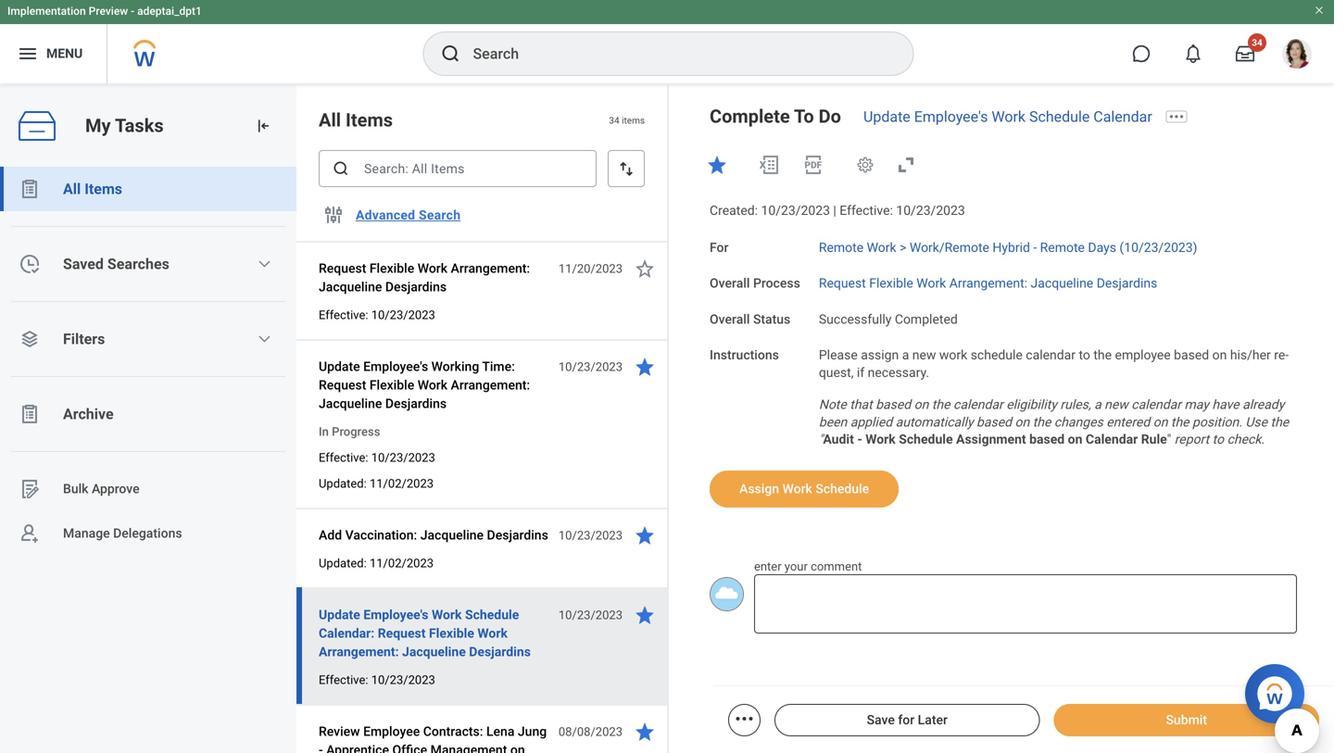 Task type: locate. For each thing, give the bounding box(es) containing it.
arrangement: down calendar:
[[319, 644, 399, 660]]

the up automatically
[[932, 397, 950, 412]]

update employee's work schedule calendar: request flexible work arrangement: jacqueline desjardins
[[319, 607, 531, 660]]

update employee's work schedule calendar
[[863, 108, 1152, 126]]

1 vertical spatial all items
[[63, 180, 122, 198]]

remote
[[819, 240, 864, 255], [1040, 240, 1085, 255]]

user plus image
[[19, 523, 41, 545]]

on up rule in the bottom of the page
[[1153, 414, 1168, 430]]

34 for 34 items
[[609, 115, 619, 126]]

1 vertical spatial star image
[[634, 721, 656, 743]]

all items down my
[[63, 180, 122, 198]]

34 inside "34" button
[[1252, 37, 1263, 48]]

a right rules,
[[1094, 397, 1101, 412]]

effective: 10/23/2023 down progress
[[319, 451, 435, 465]]

0 horizontal spatial a
[[902, 347, 909, 363]]

1 horizontal spatial all items
[[319, 109, 393, 131]]

1 vertical spatial items
[[85, 180, 122, 198]]

jacqueline up in progress
[[319, 396, 382, 411]]

clipboard image left archive
[[19, 403, 41, 425]]

update up "fullscreen" image
[[863, 108, 911, 126]]

flexible inside update employee's working time: request flexible work arrangement: jacqueline desjardins
[[370, 378, 414, 393]]

0 vertical spatial calendar
[[1093, 108, 1152, 126]]

1 vertical spatial updated: 11/02/2023
[[319, 556, 434, 570]]

employee
[[1115, 347, 1171, 363]]

jung
[[518, 724, 547, 739]]

arrangement: down remote work > work/remote hybrid - remote days (10/23/2023)
[[949, 276, 1028, 291]]

jacqueline right vaccination:
[[420, 528, 484, 543]]

items down my
[[85, 180, 122, 198]]

1 vertical spatial employee's
[[363, 359, 428, 374]]

employee's inside update employee's working time: request flexible work arrangement: jacqueline desjardins
[[363, 359, 428, 374]]

on left his/her
[[1212, 347, 1227, 363]]

- inside review employee contracts: lena jung - apprentice office management o
[[319, 743, 323, 753]]

if
[[857, 365, 865, 380]]

delegations
[[113, 526, 182, 541]]

items up search icon
[[346, 109, 393, 131]]

process
[[753, 276, 800, 291]]

work inside update employee's working time: request flexible work arrangement: jacqueline desjardins
[[418, 378, 448, 393]]

complete to do
[[710, 106, 841, 127]]

2 clipboard image from the top
[[19, 403, 41, 425]]

overall status element
[[819, 300, 958, 328]]

position.
[[1192, 414, 1242, 430]]

(10/23/2023)
[[1120, 240, 1197, 255]]

clipboard image up clock check icon
[[19, 178, 41, 200]]

1 horizontal spatial remote
[[1040, 240, 1085, 255]]

calendar up entered
[[1131, 397, 1181, 412]]

all items up search icon
[[319, 109, 393, 131]]

schedule
[[971, 347, 1023, 363]]

2 vertical spatial employee's
[[363, 607, 428, 623]]

effective: 10/23/2023 down request flexible work arrangement: jacqueline desjardins button
[[319, 308, 435, 322]]

1 horizontal spatial "
[[1167, 432, 1171, 447]]

updated: 11/02/2023
[[319, 477, 434, 491], [319, 556, 434, 570]]

update inside update employee's work schedule calendar: request flexible work arrangement: jacqueline desjardins
[[319, 607, 360, 623]]

jacqueline inside request flexible work arrangement: jacqueline desjardins button
[[319, 279, 382, 295]]

necessary.
[[868, 365, 929, 380]]

on down the eligibility
[[1015, 414, 1030, 430]]

3 effective: 10/23/2023 from the top
[[319, 673, 435, 687]]

the up report on the bottom right
[[1171, 414, 1189, 430]]

workday assistant region
[[1245, 657, 1312, 724]]

on
[[1212, 347, 1227, 363], [914, 397, 929, 412], [1015, 414, 1030, 430], [1153, 414, 1168, 430], [1068, 432, 1083, 447]]

1 updated: 11/02/2023 from the top
[[319, 477, 434, 491]]

1 horizontal spatial items
[[346, 109, 393, 131]]

a inside note that based on the calendar eligibility rules, a new calendar may have already been applied automatically based on the changes entered on the position. use the "
[[1094, 397, 1101, 412]]

based right employee at the top of page
[[1174, 347, 1209, 363]]

1 remote from the left
[[819, 240, 864, 255]]

1 11/02/2023 from the top
[[370, 477, 434, 491]]

0 vertical spatial a
[[902, 347, 909, 363]]

new up entered
[[1104, 397, 1128, 412]]

list containing all items
[[0, 167, 296, 556]]

new left work
[[912, 347, 936, 363]]

clock check image
[[19, 253, 41, 275]]

request down configure icon
[[319, 261, 366, 276]]

0 vertical spatial items
[[346, 109, 393, 131]]

0 horizontal spatial 34
[[609, 115, 619, 126]]

jacqueline down configure icon
[[319, 279, 382, 295]]

new
[[912, 347, 936, 363], [1104, 397, 1128, 412]]

arrangement: down time:
[[451, 378, 530, 393]]

1 horizontal spatial new
[[1104, 397, 1128, 412]]

employee's up calendar:
[[363, 607, 428, 623]]

to down position.
[[1212, 432, 1224, 447]]

items inside button
[[85, 180, 122, 198]]

update for update employee's working time: request flexible work arrangement: jacqueline desjardins
[[319, 359, 360, 374]]

management
[[430, 743, 507, 753]]

calendar
[[1026, 347, 1076, 363], [953, 397, 1003, 412], [1131, 397, 1181, 412]]

chevron down image
[[257, 332, 272, 347]]

effective: 10/23/2023 for flexible
[[319, 308, 435, 322]]

1 vertical spatial overall
[[710, 312, 750, 327]]

1 vertical spatial 34
[[609, 115, 619, 126]]

based up applied
[[876, 397, 911, 412]]

work inside remote work > work/remote hybrid - remote days (10/23/2023) link
[[867, 240, 896, 255]]

enter your comment text field
[[754, 575, 1297, 634]]

desjardins inside update employee's work schedule calendar: request flexible work arrangement: jacqueline desjardins
[[469, 644, 531, 660]]

0 horizontal spatial new
[[912, 347, 936, 363]]

remote work > work/remote hybrid - remote days (10/23/2023)
[[819, 240, 1197, 255]]

- down review
[[319, 743, 323, 753]]

search image
[[440, 43, 462, 65]]

employee's left working
[[363, 359, 428, 374]]

schedule
[[1029, 108, 1090, 126], [899, 432, 953, 447], [816, 481, 869, 496], [465, 607, 519, 623]]

on up automatically
[[914, 397, 929, 412]]

0 vertical spatial clipboard image
[[19, 178, 41, 200]]

justify image
[[17, 43, 39, 65]]

list
[[0, 167, 296, 556]]

- right preview
[[131, 5, 134, 18]]

request up 'successfully'
[[819, 276, 866, 291]]

schedule inside update employee's work schedule calendar: request flexible work arrangement: jacqueline desjardins
[[465, 607, 519, 623]]

1 vertical spatial updated:
[[319, 556, 367, 570]]

-
[[131, 5, 134, 18], [1033, 240, 1037, 255], [857, 432, 862, 447], [319, 743, 323, 753]]

- down applied
[[857, 432, 862, 447]]

34 left items
[[609, 115, 619, 126]]

audit
[[823, 432, 854, 447]]

star image
[[634, 524, 656, 547], [634, 721, 656, 743]]

jacqueline down days
[[1031, 276, 1093, 291]]

updated:
[[319, 477, 367, 491], [319, 556, 367, 570]]

arrangement: inside update employee's working time: request flexible work arrangement: jacqueline desjardins
[[451, 378, 530, 393]]

1 " from the left
[[819, 432, 823, 447]]

0 vertical spatial update
[[863, 108, 911, 126]]

star image
[[706, 154, 728, 176], [634, 258, 656, 280], [634, 356, 656, 378], [634, 604, 656, 626]]

2 star image from the top
[[634, 721, 656, 743]]

advanced
[[356, 207, 415, 223]]

saved searches button
[[0, 242, 296, 286]]

11/02/2023 down vaccination:
[[370, 556, 434, 570]]

on inside the please assign a new work schedule calendar to the employee based on his/her re quest, if necessary.
[[1212, 347, 1227, 363]]

remote down created: 10/23/2023 | effective: 10/23/2023 at right top
[[819, 240, 864, 255]]

items inside item list "element"
[[346, 109, 393, 131]]

a up necessary.
[[902, 347, 909, 363]]

0 vertical spatial employee's
[[914, 108, 988, 126]]

sort image
[[617, 159, 636, 178]]

2 updated: from the top
[[319, 556, 367, 570]]

his/her
[[1230, 347, 1271, 363]]

notifications large image
[[1184, 44, 1203, 63]]

0 vertical spatial updated:
[[319, 477, 367, 491]]

all up saved
[[63, 180, 81, 198]]

your
[[785, 559, 808, 573]]

request flexible work arrangement: jacqueline desjardins
[[319, 261, 530, 295], [819, 276, 1157, 291]]

clipboard image for archive
[[19, 403, 41, 425]]

0 vertical spatial 34
[[1252, 37, 1263, 48]]

the left employee at the top of page
[[1094, 347, 1112, 363]]

" down been
[[819, 432, 823, 447]]

lena
[[486, 724, 515, 739]]

complete
[[710, 106, 790, 127]]

updated: 11/02/2023 down vaccination:
[[319, 556, 434, 570]]

bulk
[[63, 481, 88, 497]]

bulk approve link
[[0, 467, 296, 511]]

request up in progress
[[319, 378, 366, 393]]

new inside note that based on the calendar eligibility rules, a new calendar may have already been applied automatically based on the changes entered on the position. use the "
[[1104, 397, 1128, 412]]

to
[[1079, 347, 1090, 363], [1212, 432, 1224, 447]]

2 overall from the top
[[710, 312, 750, 327]]

0 vertical spatial effective: 10/23/2023
[[319, 308, 435, 322]]

1 vertical spatial update
[[319, 359, 360, 374]]

manage
[[63, 526, 110, 541]]

menu
[[46, 46, 83, 61]]

chevron down image
[[257, 257, 272, 271]]

request flexible work arrangement: jacqueline desjardins down search
[[319, 261, 530, 295]]

1 vertical spatial clipboard image
[[19, 403, 41, 425]]

schedule for update employee's work schedule calendar: request flexible work arrangement: jacqueline desjardins
[[465, 607, 519, 623]]

hybrid
[[993, 240, 1030, 255]]

updated: down in progress
[[319, 477, 367, 491]]

employee's up "fullscreen" image
[[914, 108, 988, 126]]

updated: 11/02/2023 up vaccination:
[[319, 477, 434, 491]]

1 vertical spatial to
[[1212, 432, 1224, 447]]

clipboard image inside all items button
[[19, 178, 41, 200]]

effective: 10/23/2023 up 'employee'
[[319, 673, 435, 687]]

employee's inside update employee's work schedule calendar: request flexible work arrangement: jacqueline desjardins
[[363, 607, 428, 623]]

2 vertical spatial effective: 10/23/2023
[[319, 673, 435, 687]]

jacqueline
[[1031, 276, 1093, 291], [319, 279, 382, 295], [319, 396, 382, 411], [420, 528, 484, 543], [402, 644, 466, 660]]

" left report on the bottom right
[[1167, 432, 1171, 447]]

0 vertical spatial updated: 11/02/2023
[[319, 477, 434, 491]]

request flexible work arrangement: jacqueline desjardins inside button
[[319, 261, 530, 295]]

0 horizontal spatial "
[[819, 432, 823, 447]]

0 vertical spatial all items
[[319, 109, 393, 131]]

0 vertical spatial star image
[[634, 524, 656, 547]]

desjardins inside "link"
[[1097, 276, 1157, 291]]

based inside the please assign a new work schedule calendar to the employee based on his/her re quest, if necessary.
[[1174, 347, 1209, 363]]

star image for 08/08/2023
[[634, 721, 656, 743]]

perspective image
[[19, 328, 41, 350]]

- inside menu banner
[[131, 5, 134, 18]]

calendar up the eligibility
[[1026, 347, 1076, 363]]

a inside the please assign a new work schedule calendar to the employee based on his/her re quest, if necessary.
[[902, 347, 909, 363]]

report
[[1174, 432, 1209, 447]]

request flexible work arrangement: jacqueline desjardins down remote work > work/remote hybrid - remote days (10/23/2023)
[[819, 276, 1157, 291]]

all
[[319, 109, 341, 131], [63, 180, 81, 198]]

1 star image from the top
[[634, 524, 656, 547]]

automatically
[[896, 414, 973, 430]]

items
[[346, 109, 393, 131], [85, 180, 122, 198]]

1 effective: 10/23/2023 from the top
[[319, 308, 435, 322]]

days
[[1088, 240, 1116, 255]]

0 horizontal spatial request flexible work arrangement: jacqueline desjardins
[[319, 261, 530, 295]]

use
[[1245, 414, 1267, 430]]

0 vertical spatial to
[[1079, 347, 1090, 363]]

overall up instructions
[[710, 312, 750, 327]]

all up search icon
[[319, 109, 341, 131]]

1 horizontal spatial all
[[319, 109, 341, 131]]

0 horizontal spatial items
[[85, 180, 122, 198]]

effective:
[[840, 203, 893, 218], [319, 308, 368, 322], [319, 451, 368, 465], [319, 673, 368, 687]]

34
[[1252, 37, 1263, 48], [609, 115, 619, 126]]

enter
[[754, 559, 782, 573]]

request right calendar:
[[378, 626, 426, 641]]

1 vertical spatial a
[[1094, 397, 1101, 412]]

jacqueline up 'contracts:'
[[402, 644, 466, 660]]

34 inside item list "element"
[[609, 115, 619, 126]]

calendar up "assignment"
[[953, 397, 1003, 412]]

apprentice
[[326, 743, 389, 753]]

08/08/2023
[[559, 725, 623, 739]]

clipboard image
[[19, 178, 41, 200], [19, 403, 41, 425]]

request flexible work arrangement: jacqueline desjardins link
[[819, 272, 1157, 291]]

" inside note that based on the calendar eligibility rules, a new calendar may have already been applied automatically based on the changes entered on the position. use the "
[[819, 432, 823, 447]]

work/remote
[[910, 240, 989, 255]]

0 horizontal spatial all items
[[63, 180, 122, 198]]

bulk approve
[[63, 481, 140, 497]]

1 horizontal spatial calendar
[[1026, 347, 1076, 363]]

1 horizontal spatial request flexible work arrangement: jacqueline desjardins
[[819, 276, 1157, 291]]

2 11/02/2023 from the top
[[370, 556, 434, 570]]

enter your comment
[[754, 559, 862, 573]]

update inside update employee's working time: request flexible work arrangement: jacqueline desjardins
[[319, 359, 360, 374]]

clipboard image inside 'archive' button
[[19, 403, 41, 425]]

updated: down add
[[319, 556, 367, 570]]

flexible inside update employee's work schedule calendar: request flexible work arrangement: jacqueline desjardins
[[429, 626, 474, 641]]

effective: 10/23/2023 for employee's
[[319, 673, 435, 687]]

for
[[898, 712, 915, 728]]

0 horizontal spatial to
[[1079, 347, 1090, 363]]

1 updated: from the top
[[319, 477, 367, 491]]

update up calendar:
[[319, 607, 360, 623]]

1 vertical spatial effective: 10/23/2023
[[319, 451, 435, 465]]

1 clipboard image from the top
[[19, 178, 41, 200]]

0 vertical spatial 11/02/2023
[[370, 477, 434, 491]]

1 vertical spatial new
[[1104, 397, 1128, 412]]

employee's for update employee's working time: request flexible work arrangement: jacqueline desjardins
[[363, 359, 428, 374]]

2 vertical spatial update
[[319, 607, 360, 623]]

1 horizontal spatial 34
[[1252, 37, 1263, 48]]

export to excel image
[[758, 154, 780, 176]]

instructions
[[710, 347, 779, 363]]

0 vertical spatial new
[[912, 347, 936, 363]]

based up "assignment"
[[977, 414, 1012, 430]]

time:
[[482, 359, 515, 374]]

filters
[[63, 330, 105, 348]]

0 vertical spatial overall
[[710, 276, 750, 291]]

effective: 10/23/2023
[[319, 308, 435, 322], [319, 451, 435, 465], [319, 673, 435, 687]]

quest,
[[819, 347, 1289, 380]]

for
[[710, 240, 729, 255]]

1 vertical spatial 11/02/2023
[[370, 556, 434, 570]]

employee's
[[914, 108, 988, 126], [363, 359, 428, 374], [363, 607, 428, 623]]

later
[[918, 712, 948, 728]]

0 vertical spatial all
[[319, 109, 341, 131]]

to up rules,
[[1079, 347, 1090, 363]]

assign
[[739, 481, 779, 496]]

update up in progress
[[319, 359, 360, 374]]

star image for updated: 11/02/2023
[[634, 524, 656, 547]]

employee's for update employee's work schedule calendar
[[914, 108, 988, 126]]

34 left the profile logan mcneil icon at the top right of the page
[[1252, 37, 1263, 48]]

implementation
[[7, 5, 86, 18]]

10/23/2023
[[761, 203, 830, 218], [896, 203, 965, 218], [371, 308, 435, 322], [559, 360, 623, 374], [371, 451, 435, 465], [559, 529, 623, 542], [559, 608, 623, 622], [371, 673, 435, 687]]

menu banner
[[0, 0, 1334, 83]]

0 horizontal spatial remote
[[819, 240, 864, 255]]

arrangement:
[[451, 261, 530, 276], [949, 276, 1028, 291], [451, 378, 530, 393], [319, 644, 399, 660]]

save
[[867, 712, 895, 728]]

re
[[1274, 347, 1289, 363]]

submit button
[[1054, 704, 1319, 737]]

1 horizontal spatial to
[[1212, 432, 1224, 447]]

search
[[419, 207, 461, 223]]

0 horizontal spatial all
[[63, 180, 81, 198]]

schedule for audit - work schedule assignment based on calendar rule " report to check .
[[899, 432, 953, 447]]

2 horizontal spatial calendar
[[1131, 397, 1181, 412]]

2 " from the left
[[1167, 432, 1171, 447]]

the inside the please assign a new work schedule calendar to the employee based on his/her re quest, if necessary.
[[1094, 347, 1112, 363]]

transformation import image
[[254, 117, 272, 135]]

Search: All Items text field
[[319, 150, 597, 187]]

1 overall from the top
[[710, 276, 750, 291]]

gear image
[[856, 156, 875, 174]]

1 vertical spatial all
[[63, 180, 81, 198]]

overall down for
[[710, 276, 750, 291]]

update for update employee's work schedule calendar: request flexible work arrangement: jacqueline desjardins
[[319, 607, 360, 623]]

successfully
[[819, 312, 892, 327]]

1 horizontal spatial a
[[1094, 397, 1101, 412]]

request flexible work arrangement: jacqueline desjardins button
[[319, 258, 548, 298]]

11/02/2023 up vaccination:
[[370, 477, 434, 491]]

schedule for update employee's work schedule calendar
[[1029, 108, 1090, 126]]

remote left days
[[1040, 240, 1085, 255]]

work inside request flexible work arrangement: jacqueline desjardins "link"
[[917, 276, 946, 291]]



Task type: describe. For each thing, give the bounding box(es) containing it.
rename image
[[19, 478, 41, 500]]

working
[[431, 359, 479, 374]]

items
[[622, 115, 645, 126]]

comment
[[811, 559, 862, 573]]

review employee contracts: lena jung - apprentice office management o button
[[319, 721, 548, 753]]

preview
[[89, 5, 128, 18]]

manage delegations link
[[0, 511, 296, 556]]

contracts:
[[423, 724, 483, 739]]

entered
[[1106, 414, 1150, 430]]

- right hybrid
[[1033, 240, 1037, 255]]

remote work > work/remote hybrid - remote days (10/23/2023) link
[[819, 236, 1197, 255]]

all items inside all items button
[[63, 180, 122, 198]]

11/20/2023
[[559, 262, 623, 276]]

implementation preview -   adeptai_dpt1
[[7, 5, 202, 18]]

audit - work schedule assignment based on calendar rule " report to check .
[[823, 432, 1265, 447]]

overall status
[[710, 312, 791, 327]]

2 remote from the left
[[1040, 240, 1085, 255]]

add vaccination: jacqueline desjardins
[[319, 528, 548, 543]]

assign work schedule
[[739, 481, 869, 496]]

arrangement: inside update employee's work schedule calendar: request flexible work arrangement: jacqueline desjardins
[[319, 644, 399, 660]]

in progress
[[319, 425, 380, 439]]

overall for overall process
[[710, 276, 750, 291]]

star image for request flexible work arrangement: jacqueline desjardins
[[634, 258, 656, 280]]

arrangement: inside "link"
[[949, 276, 1028, 291]]

on down changes
[[1068, 432, 1083, 447]]

note that based on the calendar eligibility rules, a new calendar may have already been applied automatically based on the changes entered on the position. use the "
[[819, 397, 1292, 447]]

assignment
[[956, 432, 1026, 447]]

assign work schedule button
[[710, 471, 899, 508]]

employee
[[363, 724, 420, 739]]

applied
[[850, 414, 892, 430]]

search image
[[332, 159, 350, 178]]

my
[[85, 115, 111, 137]]

|
[[833, 203, 836, 218]]

may
[[1184, 397, 1209, 412]]

review
[[319, 724, 360, 739]]

new inside the please assign a new work schedule calendar to the employee based on his/her re quest, if necessary.
[[912, 347, 936, 363]]

Search Workday  search field
[[473, 33, 875, 74]]

inbox large image
[[1236, 44, 1254, 63]]

been
[[819, 414, 847, 430]]

already
[[1243, 397, 1284, 412]]

configure image
[[322, 204, 345, 226]]

desjardins inside update employee's working time: request flexible work arrangement: jacqueline desjardins
[[385, 396, 447, 411]]

fullscreen image
[[895, 154, 917, 176]]

calendar:
[[319, 626, 375, 641]]

note
[[819, 397, 847, 412]]

request inside "link"
[[819, 276, 866, 291]]

eligibility
[[1006, 397, 1057, 412]]

archive
[[63, 405, 114, 423]]

>
[[900, 240, 906, 255]]

update employee's working time: request flexible work arrangement: jacqueline desjardins
[[319, 359, 530, 411]]

submit
[[1166, 712, 1207, 728]]

add vaccination: jacqueline desjardins button
[[319, 524, 548, 547]]

34 button
[[1225, 33, 1266, 74]]

have
[[1212, 397, 1239, 412]]

overall process
[[710, 276, 800, 291]]

work inside request flexible work arrangement: jacqueline desjardins
[[418, 261, 448, 276]]

changes
[[1054, 414, 1103, 430]]

assign
[[861, 347, 899, 363]]

34 for 34
[[1252, 37, 1263, 48]]

profile logan mcneil image
[[1282, 39, 1312, 72]]

flexible inside request flexible work arrangement: jacqueline desjardins
[[370, 261, 414, 276]]

calendar inside the please assign a new work schedule calendar to the employee based on his/her re quest, if necessary.
[[1026, 347, 1076, 363]]

update employee's work schedule calendar: request flexible work arrangement: jacqueline desjardins button
[[319, 604, 548, 663]]

request inside update employee's work schedule calendar: request flexible work arrangement: jacqueline desjardins
[[378, 626, 426, 641]]

.
[[1261, 432, 1265, 447]]

saved
[[63, 255, 104, 273]]

to
[[794, 106, 814, 127]]

successfully completed
[[819, 312, 958, 327]]

1 vertical spatial calendar
[[1086, 432, 1138, 447]]

please assign a new work schedule calendar to the employee based on his/her re quest, if necessary.
[[819, 347, 1289, 380]]

check
[[1227, 432, 1261, 447]]

all inside button
[[63, 180, 81, 198]]

status
[[753, 312, 791, 327]]

0 horizontal spatial calendar
[[953, 397, 1003, 412]]

completed
[[895, 312, 958, 327]]

office
[[392, 743, 427, 753]]

close environment banner image
[[1314, 5, 1325, 16]]

based down changes
[[1029, 432, 1065, 447]]

jacqueline inside request flexible work arrangement: jacqueline desjardins "link"
[[1031, 276, 1093, 291]]

my tasks element
[[0, 85, 296, 753]]

menu button
[[0, 24, 107, 83]]

adeptai_dpt1
[[137, 5, 202, 18]]

save for later button
[[775, 704, 1040, 737]]

filters button
[[0, 317, 296, 361]]

view printable version (pdf) image
[[802, 154, 825, 176]]

approve
[[92, 481, 140, 497]]

save for later
[[867, 712, 948, 728]]

in
[[319, 425, 329, 439]]

employee's for update employee's work schedule calendar: request flexible work arrangement: jacqueline desjardins
[[363, 607, 428, 623]]

please
[[819, 347, 858, 363]]

saved searches
[[63, 255, 169, 273]]

related actions image
[[733, 708, 756, 730]]

overall for overall status
[[710, 312, 750, 327]]

update for update employee's work schedule calendar
[[863, 108, 911, 126]]

jacqueline inside update employee's working time: request flexible work arrangement: jacqueline desjardins
[[319, 396, 382, 411]]

34 items
[[609, 115, 645, 126]]

created: 10/23/2023 | effective: 10/23/2023
[[710, 203, 965, 218]]

all inside item list "element"
[[319, 109, 341, 131]]

archive button
[[0, 392, 296, 436]]

work inside assign work schedule button
[[782, 481, 812, 496]]

all items inside item list "element"
[[319, 109, 393, 131]]

request inside update employee's working time: request flexible work arrangement: jacqueline desjardins
[[319, 378, 366, 393]]

review employee contracts: lena jung - apprentice office management o
[[319, 724, 547, 753]]

advanced search button
[[348, 196, 468, 233]]

star image for update employee's work schedule calendar: request flexible work arrangement: jacqueline desjardins
[[634, 604, 656, 626]]

item list element
[[296, 85, 669, 753]]

clipboard image for all items
[[19, 178, 41, 200]]

arrangement: down search
[[451, 261, 530, 276]]

star image for update employee's working time: request flexible work arrangement: jacqueline desjardins
[[634, 356, 656, 378]]

to inside the please assign a new work schedule calendar to the employee based on his/her re quest, if necessary.
[[1079, 347, 1090, 363]]

the right use at the right bottom
[[1271, 414, 1289, 430]]

schedule inside button
[[816, 481, 869, 496]]

jacqueline inside update employee's work schedule calendar: request flexible work arrangement: jacqueline desjardins
[[402, 644, 466, 660]]

that
[[850, 397, 872, 412]]

2 effective: 10/23/2023 from the top
[[319, 451, 435, 465]]

the up audit - work schedule assignment based on calendar rule " report to check .
[[1033, 414, 1051, 430]]

2 updated: 11/02/2023 from the top
[[319, 556, 434, 570]]

advanced search
[[356, 207, 461, 223]]

jacqueline inside add vaccination: jacqueline desjardins button
[[420, 528, 484, 543]]

flexible inside "link"
[[869, 276, 913, 291]]



Task type: vqa. For each thing, say whether or not it's contained in the screenshot.
Cell
no



